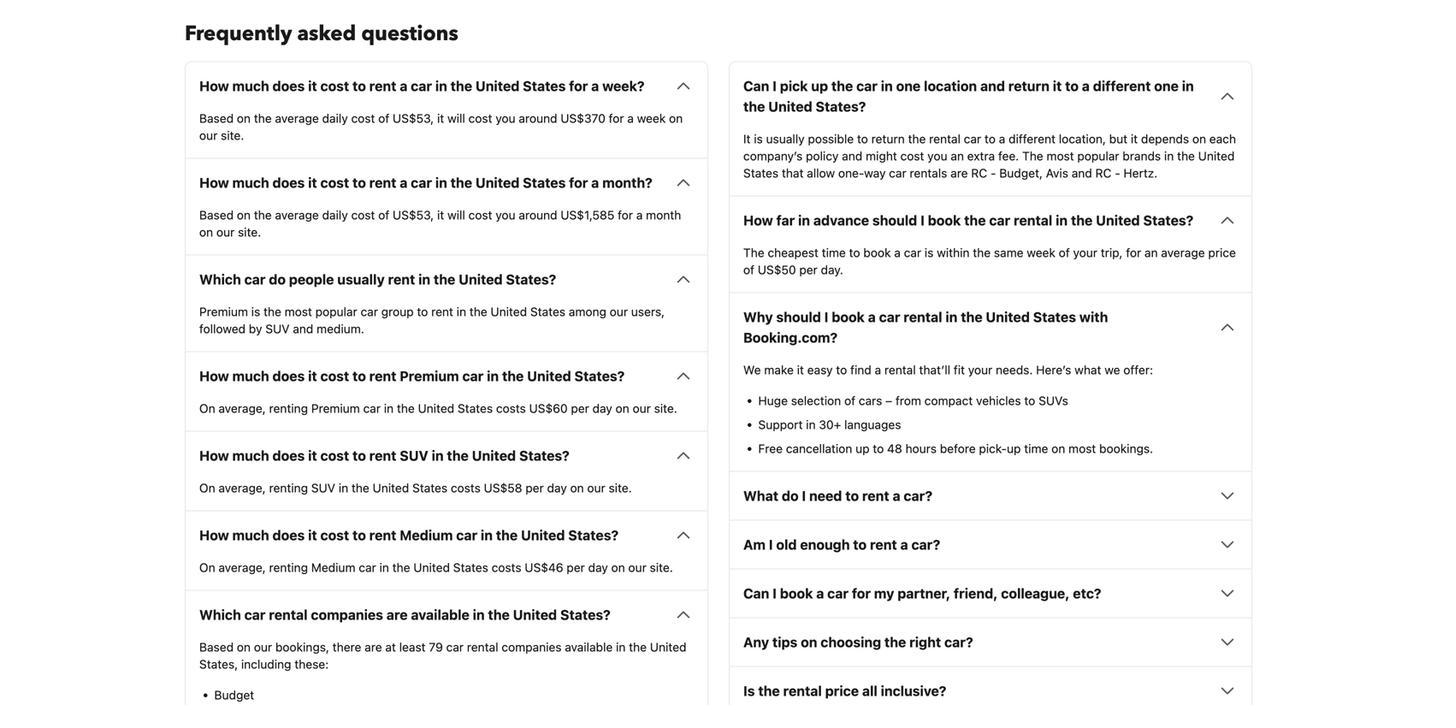 Task type: locate. For each thing, give the bounding box(es) containing it.
to inside dropdown button
[[353, 527, 366, 543]]

0 horizontal spatial companies
[[311, 607, 383, 623]]

rental inside why should i book a car rental in the united states with booking.com?
[[904, 309, 943, 325]]

0 vertical spatial week
[[637, 111, 666, 125]]

a left "month"
[[637, 208, 643, 222]]

rent right need
[[863, 488, 890, 504]]

2 horizontal spatial is
[[925, 245, 934, 260]]

you up the rentals
[[928, 149, 948, 163]]

languages
[[845, 417, 902, 432]]

2 vertical spatial average,
[[219, 560, 266, 575]]

2 average, from the top
[[219, 481, 266, 495]]

united inside the it is usually possible to return the rental car to a different location, but it depends on each company's policy and might cost you an extra fee. the most popular brands in the united states that allow one-way car rentals are rc - budget, avis and rc - hertz.
[[1199, 149, 1235, 163]]

car? for am i old enough to rent a car?
[[912, 536, 941, 553]]

based inside based on the average daily cost of us$53, it will cost you around us$370 for a week on our site.
[[199, 111, 234, 125]]

of
[[378, 111, 390, 125], [378, 208, 390, 222], [1059, 245, 1070, 260], [744, 263, 755, 277], [845, 393, 856, 408]]

rental inside the it is usually possible to return the rental car to a different location, but it depends on each company's policy and might cost you an extra fee. the most popular brands in the united states that allow one-way car rentals are rc - budget, avis and rc - hertz.
[[930, 132, 961, 146]]

2 on from the top
[[199, 481, 215, 495]]

a inside why should i book a car rental in the united states with booking.com?
[[868, 309, 876, 325]]

location,
[[1059, 132, 1107, 146]]

should up booking.com? on the top right of page
[[777, 309, 821, 325]]

which for which car do people usually rent in the united states?
[[199, 271, 241, 287]]

by
[[249, 322, 262, 336]]

you for week?
[[496, 111, 516, 125]]

free
[[759, 441, 783, 456]]

cheapest
[[768, 245, 819, 260]]

united inside why should i book a car rental in the united states with booking.com?
[[986, 309, 1030, 325]]

and right avis
[[1072, 166, 1093, 180]]

the
[[451, 78, 472, 94], [832, 78, 854, 94], [744, 98, 765, 114], [254, 111, 272, 125], [908, 132, 926, 146], [1178, 149, 1196, 163], [451, 174, 472, 191], [254, 208, 272, 222], [965, 212, 986, 228], [1071, 212, 1093, 228], [973, 245, 991, 260], [434, 271, 456, 287], [264, 304, 281, 319], [470, 304, 488, 319], [961, 309, 983, 325], [502, 368, 524, 384], [397, 401, 415, 415], [447, 447, 469, 464], [352, 481, 370, 495], [496, 527, 518, 543], [393, 560, 410, 575], [488, 607, 510, 623], [885, 634, 907, 650], [629, 640, 647, 654], [759, 683, 780, 699]]

1 horizontal spatial do
[[782, 488, 799, 504]]

1 around from the top
[[519, 111, 558, 125]]

0 vertical spatial most
[[1047, 149, 1075, 163]]

much for how much does it cost to rent suv in the united states?
[[232, 447, 269, 464]]

2 daily from the top
[[322, 208, 348, 222]]

united inside can i pick up the car in one location and return it to a different one in the united states?
[[769, 98, 813, 114]]

one-
[[839, 166, 865, 180]]

inclusive?
[[881, 683, 947, 699]]

month
[[646, 208, 682, 222]]

1 which from the top
[[199, 271, 241, 287]]

0 vertical spatial premium
[[199, 304, 248, 319]]

0 vertical spatial an
[[951, 149, 964, 163]]

different up but
[[1094, 78, 1151, 94]]

cancellation
[[786, 441, 853, 456]]

1 vertical spatial average,
[[219, 481, 266, 495]]

a down the 'enough'
[[817, 585, 824, 601]]

my
[[875, 585, 895, 601]]

can left pick
[[744, 78, 770, 94]]

does for how much does it cost to rent medium car in the united states?
[[273, 527, 305, 543]]

much for how much does it cost to rent medium car in the united states?
[[232, 527, 269, 543]]

3 on from the top
[[199, 560, 215, 575]]

how much does it cost to rent a car in the united states for a week?
[[199, 78, 645, 94]]

your
[[1074, 245, 1098, 260], [969, 363, 993, 377]]

1 vertical spatial should
[[777, 309, 821, 325]]

hertz.
[[1124, 166, 1158, 180]]

1 horizontal spatial -
[[1115, 166, 1121, 180]]

will inside the based on the average daily cost of us$53, it will cost you around us$1,585 for a month on our site.
[[448, 208, 465, 222]]

1 renting from the top
[[269, 401, 308, 415]]

car?
[[904, 488, 933, 504], [912, 536, 941, 553], [945, 634, 974, 650]]

states,
[[199, 657, 238, 671]]

a inside 'dropdown button'
[[901, 536, 909, 553]]

car up the same
[[990, 212, 1011, 228]]

1 can from the top
[[744, 78, 770, 94]]

do
[[269, 271, 286, 287], [782, 488, 799, 504]]

1 vertical spatial costs
[[451, 481, 481, 495]]

popular inside the it is usually possible to return the rental car to a different location, but it depends on each company's policy and might cost you an extra fee. the most popular brands in the united states that allow one-way car rentals are rc - budget, avis and rc - hertz.
[[1078, 149, 1120, 163]]

daily
[[322, 111, 348, 125], [322, 208, 348, 222]]

can for can i pick up the car in one location and return it to a different one in the united states?
[[744, 78, 770, 94]]

2 which from the top
[[199, 607, 241, 623]]

0 horizontal spatial are
[[365, 640, 382, 654]]

your inside the cheapest time to book a car is within the same week of your trip, for an average price of us$50 per day.
[[1074, 245, 1098, 260]]

month?
[[603, 174, 653, 191]]

hours
[[906, 441, 937, 456]]

to inside can i pick up the car in one location and return it to a different one in the united states?
[[1066, 78, 1079, 94]]

3 renting from the top
[[269, 560, 308, 575]]

premium inside dropdown button
[[400, 368, 459, 384]]

0 horizontal spatial different
[[1009, 132, 1056, 146]]

2 vertical spatial suv
[[311, 481, 336, 495]]

it
[[308, 78, 317, 94], [1053, 78, 1062, 94], [437, 111, 444, 125], [1131, 132, 1138, 146], [308, 174, 317, 191], [437, 208, 444, 222], [797, 363, 804, 377], [308, 368, 317, 384], [308, 447, 317, 464], [308, 527, 317, 543]]

based inside based on our bookings, there are at least 79 car rental companies available in the united states, including these:
[[199, 640, 234, 654]]

1 vertical spatial premium
[[400, 368, 459, 384]]

0 horizontal spatial time
[[822, 245, 846, 260]]

suv
[[266, 322, 290, 336], [400, 447, 429, 464], [311, 481, 336, 495]]

average,
[[219, 401, 266, 415], [219, 481, 266, 495], [219, 560, 266, 575]]

0 horizontal spatial an
[[951, 149, 964, 163]]

companies down us$46 at the left of the page
[[502, 640, 562, 654]]

how inside how far in advance should i book the car rental in the united states? dropdown button
[[744, 212, 773, 228]]

asked
[[297, 20, 356, 48]]

1 vertical spatial us$53,
[[393, 208, 434, 222]]

4 does from the top
[[273, 447, 305, 464]]

around left us$1,585
[[519, 208, 558, 222]]

0 horizontal spatial usually
[[337, 271, 385, 287]]

different inside the it is usually possible to return the rental car to a different location, but it depends on each company's policy and might cost you an extra fee. the most popular brands in the united states that allow one-way car rentals are rc - budget, avis and rc - hertz.
[[1009, 132, 1056, 146]]

rental down tips
[[784, 683, 822, 699]]

0 horizontal spatial medium
[[311, 560, 356, 575]]

can i pick up the car in one location and return it to a different one in the united states?
[[744, 78, 1194, 114]]

car left within at the right top of page
[[904, 245, 922, 260]]

on for how much does it cost to rent suv in the united states?
[[199, 481, 215, 495]]

2 us$53, from the top
[[393, 208, 434, 222]]

1 vertical spatial popular
[[316, 304, 358, 319]]

and right location
[[981, 78, 1006, 94]]

0 vertical spatial average
[[275, 111, 319, 125]]

week?
[[603, 78, 645, 94]]

of inside the based on the average daily cost of us$53, it will cost you around us$1,585 for a month on our site.
[[378, 208, 390, 222]]

is for can i pick up the car in one location and return it to a different one in the united states?
[[754, 132, 763, 146]]

car left my at bottom right
[[828, 585, 849, 601]]

our inside the based on the average daily cost of us$53, it will cost you around us$1,585 for a month on our site.
[[216, 225, 235, 239]]

0 horizontal spatial one
[[897, 78, 921, 94]]

most left "bookings."
[[1069, 441, 1097, 456]]

us$58
[[484, 481, 523, 495]]

a
[[400, 78, 408, 94], [592, 78, 599, 94], [1082, 78, 1090, 94], [628, 111, 634, 125], [999, 132, 1006, 146], [400, 174, 408, 191], [592, 174, 599, 191], [637, 208, 643, 222], [895, 245, 901, 260], [868, 309, 876, 325], [875, 363, 882, 377], [893, 488, 901, 504], [901, 536, 909, 553], [817, 585, 824, 601]]

0 vertical spatial return
[[1009, 78, 1050, 94]]

a left within at the right top of page
[[895, 245, 901, 260]]

per down cheapest
[[800, 263, 818, 277]]

how for how much does it cost to rent premium car in the united states?
[[199, 368, 229, 384]]

0 vertical spatial different
[[1094, 78, 1151, 94]]

can inside can i pick up the car in one location and return it to a different one in the united states?
[[744, 78, 770, 94]]

1 vertical spatial suv
[[400, 447, 429, 464]]

1 does from the top
[[273, 78, 305, 94]]

premium up followed
[[199, 304, 248, 319]]

0 horizontal spatial popular
[[316, 304, 358, 319]]

2 horizontal spatial are
[[951, 166, 968, 180]]

is inside the cheapest time to book a car is within the same week of your trip, for an average price of us$50 per day.
[[925, 245, 934, 260]]

compact
[[925, 393, 973, 408]]

0 horizontal spatial do
[[269, 271, 286, 287]]

car
[[411, 78, 432, 94], [857, 78, 878, 94], [964, 132, 982, 146], [889, 166, 907, 180], [411, 174, 432, 191], [990, 212, 1011, 228], [904, 245, 922, 260], [244, 271, 266, 287], [361, 304, 378, 319], [879, 309, 901, 325], [463, 368, 484, 384], [363, 401, 381, 415], [456, 527, 478, 543], [359, 560, 376, 575], [828, 585, 849, 601], [244, 607, 266, 623], [446, 640, 464, 654]]

an inside the cheapest time to book a car is within the same week of your trip, for an average price of us$50 per day.
[[1145, 245, 1158, 260]]

1 horizontal spatial an
[[1145, 245, 1158, 260]]

1 vertical spatial you
[[928, 149, 948, 163]]

1 daily from the top
[[322, 111, 348, 125]]

location
[[924, 78, 977, 94]]

much
[[232, 78, 269, 94], [232, 174, 269, 191], [232, 368, 269, 384], [232, 447, 269, 464], [232, 527, 269, 543]]

1 vertical spatial are
[[387, 607, 408, 623]]

of down how much does it cost to rent a car in the united states for a week?
[[378, 111, 390, 125]]

return up 'might'
[[872, 132, 905, 146]]

48
[[888, 441, 903, 456]]

1 vertical spatial on
[[199, 481, 215, 495]]

1 on from the top
[[199, 401, 215, 415]]

frequently asked questions
[[185, 20, 459, 48]]

0 horizontal spatial available
[[411, 607, 470, 623]]

0 horizontal spatial rc
[[972, 166, 988, 180]]

week
[[637, 111, 666, 125], [1027, 245, 1056, 260]]

4 much from the top
[[232, 447, 269, 464]]

0 vertical spatial medium
[[400, 527, 453, 543]]

week down week?
[[637, 111, 666, 125]]

0 vertical spatial around
[[519, 111, 558, 125]]

you for month?
[[496, 208, 516, 222]]

3 average, from the top
[[219, 560, 266, 575]]

1 horizontal spatial rc
[[1096, 166, 1112, 180]]

usually up company's at the top right of page
[[766, 132, 805, 146]]

of left 'trip,'
[[1059, 245, 1070, 260]]

any tips on choosing the right car? button
[[744, 632, 1238, 652]]

book down day.
[[832, 309, 865, 325]]

1 vertical spatial average
[[275, 208, 319, 222]]

on inside dropdown button
[[801, 634, 818, 650]]

car up the based on the average daily cost of us$53, it will cost you around us$1,585 for a month on our site.
[[411, 174, 432, 191]]

1 horizontal spatial the
[[1023, 149, 1044, 163]]

suv right by
[[266, 322, 290, 336]]

2 one from the left
[[1155, 78, 1179, 94]]

the up us$50
[[744, 245, 765, 260]]

1 vertical spatial companies
[[502, 640, 562, 654]]

0 vertical spatial time
[[822, 245, 846, 260]]

the up budget,
[[1023, 149, 1044, 163]]

per inside the cheapest time to book a car is within the same week of your trip, for an average price of us$50 per day.
[[800, 263, 818, 277]]

1 vertical spatial will
[[448, 208, 465, 222]]

states left with
[[1034, 309, 1077, 325]]

average inside based on the average daily cost of us$53, it will cost you around us$370 for a week on our site.
[[275, 111, 319, 125]]

medium
[[400, 527, 453, 543], [311, 560, 356, 575]]

how for how far in advance should i book the car rental in the united states?
[[744, 212, 773, 228]]

car inside premium is the most popular car group to rent in the united states among our users, followed by suv and medium.
[[361, 304, 378, 319]]

0 vertical spatial average,
[[219, 401, 266, 415]]

in inside based on our bookings, there are at least 79 car rental companies available in the united states, including these:
[[616, 640, 626, 654]]

does inside dropdown button
[[273, 527, 305, 543]]

1 vertical spatial renting
[[269, 481, 308, 495]]

0 vertical spatial you
[[496, 111, 516, 125]]

renting for how much does it cost to rent suv in the united states?
[[269, 481, 308, 495]]

5 much from the top
[[232, 527, 269, 543]]

average, for how much does it cost to rent premium car in the united states?
[[219, 401, 266, 415]]

car inside how far in advance should i book the car rental in the united states? dropdown button
[[990, 212, 1011, 228]]

from
[[896, 393, 922, 408]]

day right us$46 at the left of the page
[[588, 560, 608, 575]]

0 vertical spatial renting
[[269, 401, 308, 415]]

1 will from the top
[[448, 111, 465, 125]]

will inside based on the average daily cost of us$53, it will cost you around us$370 for a week on our site.
[[448, 111, 465, 125]]

car? up partner,
[[912, 536, 941, 553]]

1 horizontal spatial your
[[1074, 245, 1098, 260]]

1 vertical spatial return
[[872, 132, 905, 146]]

2 based from the top
[[199, 208, 234, 222]]

2 around from the top
[[519, 208, 558, 222]]

in inside premium is the most popular car group to rent in the united states among our users, followed by suv and medium.
[[457, 304, 466, 319]]

you down how much does it cost to rent a car in the united states for a month? dropdown button
[[496, 208, 516, 222]]

rc left hertz.
[[1096, 166, 1112, 180]]

1 much from the top
[[232, 78, 269, 94]]

car? right the right
[[945, 634, 974, 650]]

1 vertical spatial different
[[1009, 132, 1056, 146]]

i up booking.com? on the top right of page
[[825, 309, 829, 325]]

a inside the cheapest time to book a car is within the same week of your trip, for an average price of us$50 per day.
[[895, 245, 901, 260]]

you inside the based on the average daily cost of us$53, it will cost you around us$1,585 for a month on our site.
[[496, 208, 516, 222]]

premium up on average, renting premium car in the united states costs us$60 per day on our site.
[[400, 368, 459, 384]]

1 horizontal spatial are
[[387, 607, 408, 623]]

rent
[[369, 78, 397, 94], [369, 174, 397, 191], [388, 271, 415, 287], [431, 304, 454, 319], [369, 368, 397, 384], [369, 447, 397, 464], [863, 488, 890, 504], [369, 527, 397, 543], [870, 536, 898, 553]]

do left the people
[[269, 271, 286, 287]]

costs left us$46 at the left of the page
[[492, 560, 522, 575]]

one up depends
[[1155, 78, 1179, 94]]

rent up the group
[[388, 271, 415, 287]]

1 horizontal spatial return
[[1009, 78, 1050, 94]]

car? down hours
[[904, 488, 933, 504]]

how inside how much does it cost to rent medium car in the united states? dropdown button
[[199, 527, 229, 543]]

car up on average, renting premium car in the united states costs us$60 per day on our site.
[[463, 368, 484, 384]]

us$370
[[561, 111, 606, 125]]

states up us$1,585
[[523, 174, 566, 191]]

1 vertical spatial an
[[1145, 245, 1158, 260]]

up down vehicles
[[1007, 441, 1021, 456]]

much for how much does it cost to rent a car in the united states for a week?
[[232, 78, 269, 94]]

rental up that'll on the bottom right
[[904, 309, 943, 325]]

can i book a car for my partner, friend, colleague, etc? button
[[744, 583, 1238, 604]]

a up can i book a car for my partner, friend, colleague, etc?
[[901, 536, 909, 553]]

possible
[[808, 132, 854, 146]]

2 vertical spatial most
[[1069, 441, 1097, 456]]

your left 'trip,'
[[1074, 245, 1098, 260]]

based on our bookings, there are at least 79 car rental companies available in the united states, including these:
[[199, 640, 687, 671]]

0 horizontal spatial is
[[251, 304, 260, 319]]

2 horizontal spatial premium
[[400, 368, 459, 384]]

does
[[273, 78, 305, 94], [273, 174, 305, 191], [273, 368, 305, 384], [273, 447, 305, 464], [273, 527, 305, 543]]

2 vertical spatial is
[[251, 304, 260, 319]]

car up 'might'
[[857, 78, 878, 94]]

how much does it cost to rent a car in the united states for a month? button
[[199, 172, 694, 193]]

rental right 79
[[467, 640, 499, 654]]

3 does from the top
[[273, 368, 305, 384]]

do right what
[[782, 488, 799, 504]]

up right pick
[[812, 78, 829, 94]]

policy
[[806, 149, 839, 163]]

0 horizontal spatial price
[[826, 683, 859, 699]]

our inside based on our bookings, there are at least 79 car rental companies available in the united states, including these:
[[254, 640, 272, 654]]

1 vertical spatial around
[[519, 208, 558, 222]]

but
[[1110, 132, 1128, 146]]

car? inside am i old enough to rent a car? 'dropdown button'
[[912, 536, 941, 553]]

i left need
[[802, 488, 806, 504]]

around inside based on the average daily cost of us$53, it will cost you around us$370 for a week on our site.
[[519, 111, 558, 125]]

i down the rentals
[[921, 212, 925, 228]]

around inside the based on the average daily cost of us$53, it will cost you around us$1,585 for a month on our site.
[[519, 208, 558, 222]]

car up how much does it cost to rent suv in the united states?
[[363, 401, 381, 415]]

on average, renting medium car in the united states costs us$46 per day on our site.
[[199, 560, 673, 575]]

car inside how much does it cost to rent medium car in the united states? dropdown button
[[456, 527, 478, 543]]

1 horizontal spatial usually
[[766, 132, 805, 146]]

1 vertical spatial is
[[925, 245, 934, 260]]

budget,
[[1000, 166, 1043, 180]]

1 horizontal spatial medium
[[400, 527, 453, 543]]

1 horizontal spatial available
[[565, 640, 613, 654]]

the inside based on the average daily cost of us$53, it will cost you around us$370 for a week on our site.
[[254, 111, 272, 125]]

book inside the cheapest time to book a car is within the same week of your trip, for an average price of us$50 per day.
[[864, 245, 891, 260]]

site. inside the based on the average daily cost of us$53, it will cost you around us$1,585 for a month on our site.
[[238, 225, 261, 239]]

2 vertical spatial average
[[1162, 245, 1206, 260]]

0 vertical spatial based
[[199, 111, 234, 125]]

1 horizontal spatial companies
[[502, 640, 562, 654]]

can for can i book a car for my partner, friend, colleague, etc?
[[744, 585, 770, 601]]

- left hertz.
[[1115, 166, 1121, 180]]

up down languages
[[856, 441, 870, 456]]

3 much from the top
[[232, 368, 269, 384]]

companies inside based on our bookings, there are at least 79 car rental companies available in the united states, including these:
[[502, 640, 562, 654]]

i left old
[[769, 536, 773, 553]]

suv down how much does it cost to rent suv in the united states?
[[311, 481, 336, 495]]

3 based from the top
[[199, 640, 234, 654]]

i left pick
[[773, 78, 777, 94]]

1 average, from the top
[[219, 401, 266, 415]]

0 horizontal spatial return
[[872, 132, 905, 146]]

us$53, down how much does it cost to rent a car in the united states for a month?
[[393, 208, 434, 222]]

1 horizontal spatial time
[[1025, 441, 1049, 456]]

1 horizontal spatial suv
[[311, 481, 336, 495]]

daily down "asked"
[[322, 111, 348, 125]]

are inside based on our bookings, there are at least 79 car rental companies available in the united states, including these:
[[365, 640, 382, 654]]

1 us$53, from the top
[[393, 111, 434, 125]]

the inside why should i book a car rental in the united states with booking.com?
[[961, 309, 983, 325]]

a inside can i pick up the car in one location and return it to a different one in the united states?
[[1082, 78, 1090, 94]]

up inside can i pick up the car in one location and return it to a different one in the united states?
[[812, 78, 829, 94]]

rent up the based on the average daily cost of us$53, it will cost you around us$1,585 for a month on our site.
[[369, 174, 397, 191]]

1 based from the top
[[199, 111, 234, 125]]

are down 'extra'
[[951, 166, 968, 180]]

how inside how much does it cost to rent a car in the united states for a week? dropdown button
[[199, 78, 229, 94]]

day right us$58
[[547, 481, 567, 495]]

2 can from the top
[[744, 585, 770, 601]]

you inside the it is usually possible to return the rental car to a different location, but it depends on each company's policy and might cost you an extra fee. the most popular brands in the united states that allow one-way car rentals are rc - budget, avis and rc - hertz.
[[928, 149, 948, 163]]

is
[[754, 132, 763, 146], [925, 245, 934, 260], [251, 304, 260, 319]]

are
[[951, 166, 968, 180], [387, 607, 408, 623], [365, 640, 382, 654]]

1 vertical spatial can
[[744, 585, 770, 601]]

rent down on average, renting suv in the united states costs us$58 per day on our site.
[[369, 527, 397, 543]]

how inside the how much does it cost to rent premium car in the united states? dropdown button
[[199, 368, 229, 384]]

average
[[275, 111, 319, 125], [275, 208, 319, 222], [1162, 245, 1206, 260]]

2 much from the top
[[232, 174, 269, 191]]

day
[[593, 401, 613, 415], [547, 481, 567, 495], [588, 560, 608, 575]]

i inside can i pick up the car in one location and return it to a different one in the united states?
[[773, 78, 777, 94]]

based on the average daily cost of us$53, it will cost you around us$370 for a week on our site.
[[199, 111, 683, 142]]

states left among
[[531, 304, 566, 319]]

cost
[[321, 78, 349, 94], [351, 111, 375, 125], [469, 111, 493, 125], [901, 149, 925, 163], [321, 174, 349, 191], [351, 208, 375, 222], [469, 208, 493, 222], [321, 368, 349, 384], [321, 447, 349, 464], [321, 527, 349, 543]]

0 vertical spatial car?
[[904, 488, 933, 504]]

the inside based on our bookings, there are at least 79 car rental companies available in the united states, including these:
[[629, 640, 647, 654]]

why
[[744, 309, 773, 325]]

how for how much does it cost to rent medium car in the united states?
[[199, 527, 229, 543]]

how much does it cost to rent a car in the united states for a month?
[[199, 174, 653, 191]]

0 vertical spatial companies
[[311, 607, 383, 623]]

0 horizontal spatial up
[[812, 78, 829, 94]]

how much does it cost to rent premium car in the united states?
[[199, 368, 625, 384]]

0 vertical spatial which
[[199, 271, 241, 287]]

2 vertical spatial you
[[496, 208, 516, 222]]

most
[[1047, 149, 1075, 163], [285, 304, 312, 319], [1069, 441, 1097, 456]]

is for which car do people usually rent in the united states?
[[251, 304, 260, 319]]

the
[[1023, 149, 1044, 163], [744, 245, 765, 260]]

daily inside the based on the average daily cost of us$53, it will cost you around us$1,585 for a month on our site.
[[322, 208, 348, 222]]

1 horizontal spatial price
[[1209, 245, 1237, 260]]

does for how much does it cost to rent a car in the united states for a week?
[[273, 78, 305, 94]]

0 vertical spatial usually
[[766, 132, 805, 146]]

us$50
[[758, 263, 796, 277]]

usually up the group
[[337, 271, 385, 287]]

around for month?
[[519, 208, 558, 222]]

day.
[[821, 263, 844, 277]]

0 vertical spatial suv
[[266, 322, 290, 336]]

0 vertical spatial are
[[951, 166, 968, 180]]

us$53, for month?
[[393, 208, 434, 222]]

car? for what do i need to rent a car?
[[904, 488, 933, 504]]

2 vertical spatial renting
[[269, 560, 308, 575]]

2 does from the top
[[273, 174, 305, 191]]

bookings.
[[1100, 441, 1154, 456]]

2 vertical spatial on
[[199, 560, 215, 575]]

average for how much does it cost to rent a car in the united states for a week?
[[275, 111, 319, 125]]

on average, renting suv in the united states costs us$58 per day on our site.
[[199, 481, 632, 495]]

1 vertical spatial most
[[285, 304, 312, 319]]

far
[[777, 212, 795, 228]]

2 rc from the left
[[1096, 166, 1112, 180]]

medium up on average, renting medium car in the united states costs us$46 per day on our site.
[[400, 527, 453, 543]]

return up fee.
[[1009, 78, 1050, 94]]

day for how much does it cost to rent premium car in the united states?
[[593, 401, 613, 415]]

how much does it cost to rent premium car in the united states? button
[[199, 366, 694, 386]]

book down advance
[[864, 245, 891, 260]]

how for how much does it cost to rent suv in the united states?
[[199, 447, 229, 464]]

0 vertical spatial your
[[1074, 245, 1098, 260]]

pick-
[[979, 441, 1007, 456]]

time right "pick-"
[[1025, 441, 1049, 456]]

suv up on average, renting suv in the united states costs us$58 per day on our site.
[[400, 447, 429, 464]]

a left the month?
[[592, 174, 599, 191]]

0 vertical spatial the
[[1023, 149, 1044, 163]]

1 vertical spatial price
[[826, 683, 859, 699]]

for down the month?
[[618, 208, 633, 222]]

week right the same
[[1027, 245, 1056, 260]]

2 will from the top
[[448, 208, 465, 222]]

2 renting from the top
[[269, 481, 308, 495]]

0 vertical spatial should
[[873, 212, 918, 228]]

how inside how much does it cost to rent suv in the united states? dropdown button
[[199, 447, 229, 464]]

rent up my at bottom right
[[870, 536, 898, 553]]

0 vertical spatial can
[[744, 78, 770, 94]]

2 vertical spatial car?
[[945, 634, 974, 650]]

1 horizontal spatial is
[[754, 132, 763, 146]]

will down how much does it cost to rent a car in the united states for a week? dropdown button
[[448, 111, 465, 125]]

is left within at the right top of page
[[925, 245, 934, 260]]

a up find
[[868, 309, 876, 325]]

5 does from the top
[[273, 527, 305, 543]]

united inside based on our bookings, there are at least 79 car rental companies available in the united states, including these:
[[650, 640, 687, 654]]

on
[[199, 401, 215, 415], [199, 481, 215, 495], [199, 560, 215, 575]]

for down week?
[[609, 111, 624, 125]]

1 vertical spatial available
[[565, 640, 613, 654]]

your right 'fit'
[[969, 363, 993, 377]]

popular
[[1078, 149, 1120, 163], [316, 304, 358, 319]]

car inside the cheapest time to book a car is within the same week of your trip, for an average price of us$50 per day.
[[904, 245, 922, 260]]

will for month?
[[448, 208, 465, 222]]

medium.
[[317, 322, 364, 336]]

states? inside can i pick up the car in one location and return it to a different one in the united states?
[[816, 98, 866, 114]]

0 vertical spatial is
[[754, 132, 763, 146]]

renting
[[269, 401, 308, 415], [269, 481, 308, 495], [269, 560, 308, 575]]

book up within at the right top of page
[[928, 212, 961, 228]]

1 horizontal spatial popular
[[1078, 149, 1120, 163]]

car up by
[[244, 271, 266, 287]]

states down how much does it cost to rent suv in the united states? dropdown button
[[413, 481, 448, 495]]

a down week?
[[628, 111, 634, 125]]

users,
[[631, 304, 665, 319]]

our inside premium is the most popular car group to rent in the united states among our users, followed by suv and medium.
[[610, 304, 628, 319]]

rental up the rentals
[[930, 132, 961, 146]]

us$53, inside the based on the average daily cost of us$53, it will cost you around us$1,585 for a month on our site.
[[393, 208, 434, 222]]

1 horizontal spatial should
[[873, 212, 918, 228]]

of down how much does it cost to rent a car in the united states for a month?
[[378, 208, 390, 222]]



Task type: describe. For each thing, give the bounding box(es) containing it.
allow
[[807, 166, 835, 180]]

average, for how much does it cost to rent medium car in the united states?
[[219, 560, 266, 575]]

to inside the cheapest time to book a car is within the same week of your trip, for an average price of us$50 per day.
[[850, 245, 861, 260]]

that'll
[[920, 363, 951, 377]]

for inside based on the average daily cost of us$53, it will cost you around us$370 for a week on our site.
[[609, 111, 624, 125]]

much for how much does it cost to rent a car in the united states for a month?
[[232, 174, 269, 191]]

1 one from the left
[[897, 78, 921, 94]]

we
[[744, 363, 761, 377]]

1 horizontal spatial premium
[[311, 401, 360, 415]]

i inside how far in advance should i book the car rental in the united states? dropdown button
[[921, 212, 925, 228]]

daily for how much does it cost to rent a car in the united states for a week?
[[322, 111, 348, 125]]

questions
[[361, 20, 459, 48]]

needs.
[[996, 363, 1033, 377]]

it inside the based on the average daily cost of us$53, it will cost you around us$1,585 for a month on our site.
[[437, 208, 444, 222]]

car inside which car rental companies are available in the united states? dropdown button
[[244, 607, 266, 623]]

within
[[937, 245, 970, 260]]

depends
[[1142, 132, 1190, 146]]

car? inside "any tips on choosing the right car?" dropdown button
[[945, 634, 974, 650]]

costs for medium
[[492, 560, 522, 575]]

fee.
[[999, 149, 1020, 163]]

suv inside how much does it cost to rent suv in the united states? dropdown button
[[400, 447, 429, 464]]

our inside based on the average daily cost of us$53, it will cost you around us$370 for a week on our site.
[[199, 128, 218, 142]]

how much does it cost to rent medium car in the united states? button
[[199, 525, 694, 545]]

car right the way
[[889, 166, 907, 180]]

car inside how much does it cost to rent a car in the united states for a week? dropdown button
[[411, 78, 432, 94]]

car inside how much does it cost to rent a car in the united states for a month? dropdown button
[[411, 174, 432, 191]]

rental up the same
[[1014, 212, 1053, 228]]

i inside what do i need to rent a car? dropdown button
[[802, 488, 806, 504]]

huge
[[759, 393, 788, 408]]

offer:
[[1124, 363, 1154, 377]]

daily for how much does it cost to rent a car in the united states for a month?
[[322, 208, 348, 222]]

79
[[429, 640, 443, 654]]

how far in advance should i book the car rental in the united states? button
[[744, 210, 1238, 230]]

per right us$46 at the left of the page
[[567, 560, 585, 575]]

old
[[777, 536, 797, 553]]

a down 48
[[893, 488, 901, 504]]

including
[[241, 657, 291, 671]]

most inside premium is the most popular car group to rent in the united states among our users, followed by suv and medium.
[[285, 304, 312, 319]]

which car rental companies are available in the united states? button
[[199, 604, 694, 625]]

2 horizontal spatial up
[[1007, 441, 1021, 456]]

what
[[744, 488, 779, 504]]

1 - from the left
[[991, 166, 997, 180]]

which car rental companies are available in the united states?
[[199, 607, 611, 623]]

need
[[810, 488, 842, 504]]

a left week?
[[592, 78, 599, 94]]

the inside the cheapest time to book a car is within the same week of your trip, for an average price of us$50 per day.
[[973, 245, 991, 260]]

costs for premium
[[496, 401, 526, 415]]

followed
[[199, 322, 246, 336]]

rent inside dropdown button
[[369, 527, 397, 543]]

much for how much does it cost to rent premium car in the united states?
[[232, 368, 269, 384]]

states down the how much does it cost to rent premium car in the united states? dropdown button
[[458, 401, 493, 415]]

which car do people usually rent in the united states?
[[199, 271, 556, 287]]

based for which car rental companies are available in the united states?
[[199, 640, 234, 654]]

find
[[851, 363, 872, 377]]

what do i need to rent a car? button
[[744, 485, 1238, 506]]

1 vertical spatial medium
[[311, 560, 356, 575]]

different inside can i pick up the car in one location and return it to a different one in the united states?
[[1094, 78, 1151, 94]]

around for week?
[[519, 111, 558, 125]]

a down questions
[[400, 78, 408, 94]]

on average, renting premium car in the united states costs us$60 per day on our site.
[[199, 401, 678, 415]]

are inside the it is usually possible to return the rental car to a different location, but it depends on each company's policy and might cost you an extra fee. the most popular brands in the united states that allow one-way car rentals are rc - budget, avis and rc - hertz.
[[951, 166, 968, 180]]

right
[[910, 634, 942, 650]]

states up us$370
[[523, 78, 566, 94]]

am
[[744, 536, 766, 553]]

should inside how far in advance should i book the car rental in the united states? dropdown button
[[873, 212, 918, 228]]

any tips on choosing the right car?
[[744, 634, 974, 650]]

for up us$1,585
[[569, 174, 588, 191]]

based for how much does it cost to rent a car in the united states for a month?
[[199, 208, 234, 222]]

friend,
[[954, 585, 998, 601]]

i inside the can i book a car for my partner, friend, colleague, etc? dropdown button
[[773, 585, 777, 601]]

rent inside 'dropdown button'
[[870, 536, 898, 553]]

it inside can i pick up the car in one location and return it to a different one in the united states?
[[1053, 78, 1062, 94]]

partner,
[[898, 585, 951, 601]]

should inside why should i book a car rental in the united states with booking.com?
[[777, 309, 821, 325]]

car inside the can i book a car for my partner, friend, colleague, etc? dropdown button
[[828, 585, 849, 601]]

bookings,
[[276, 640, 329, 654]]

we
[[1105, 363, 1121, 377]]

rental up bookings,
[[269, 607, 308, 623]]

average for how much does it cost to rent a car in the united states for a month?
[[275, 208, 319, 222]]

1 horizontal spatial up
[[856, 441, 870, 456]]

for inside the cheapest time to book a car is within the same week of your trip, for an average price of us$50 per day.
[[1127, 245, 1142, 260]]

car inside which car do people usually rent in the united states? dropdown button
[[244, 271, 266, 287]]

is
[[744, 683, 755, 699]]

make
[[765, 363, 794, 377]]

the inside the cheapest time to book a car is within the same week of your trip, for an average price of us$50 per day.
[[744, 245, 765, 260]]

why should i book a car rental in the united states with booking.com? button
[[744, 307, 1238, 348]]

huge selection of cars – from compact vehicles to suvs
[[759, 393, 1069, 408]]

car down how much does it cost to rent medium car in the united states?
[[359, 560, 376, 575]]

states? inside dropdown button
[[569, 527, 619, 543]]

usually inside the it is usually possible to return the rental car to a different location, but it depends on each company's policy and might cost you an extra fee. the most popular brands in the united states that allow one-way car rentals are rc - budget, avis and rc - hertz.
[[766, 132, 805, 146]]

in inside why should i book a car rental in the united states with booking.com?
[[946, 309, 958, 325]]

time inside the cheapest time to book a car is within the same week of your trip, for an average price of us$50 per day.
[[822, 245, 846, 260]]

what
[[1075, 363, 1102, 377]]

average inside the cheapest time to book a car is within the same week of your trip, for an average price of us$50 per day.
[[1162, 245, 1206, 260]]

here's
[[1037, 363, 1072, 377]]

price inside dropdown button
[[826, 683, 859, 699]]

etc?
[[1073, 585, 1102, 601]]

the inside the based on the average daily cost of us$53, it will cost you around us$1,585 for a month on our site.
[[254, 208, 272, 222]]

cost inside the it is usually possible to return the rental car to a different location, but it depends on each company's policy and might cost you an extra fee. the most popular brands in the united states that allow one-way car rentals are rc - budget, avis and rc - hertz.
[[901, 149, 925, 163]]

people
[[289, 271, 334, 287]]

rent down questions
[[369, 78, 397, 94]]

frequently
[[185, 20, 292, 48]]

1 vertical spatial do
[[782, 488, 799, 504]]

a inside based on the average daily cost of us$53, it will cost you around us$370 for a week on our site.
[[628, 111, 634, 125]]

for left my at bottom right
[[852, 585, 871, 601]]

popular inside premium is the most popular car group to rent in the united states among our users, followed by suv and medium.
[[316, 304, 358, 319]]

premium inside premium is the most popular car group to rent in the united states among our users, followed by suv and medium.
[[199, 304, 248, 319]]

rent up on average, renting suv in the united states costs us$58 per day on our site.
[[369, 447, 397, 464]]

per right us$60
[[571, 401, 590, 415]]

car inside based on our bookings, there are at least 79 car rental companies available in the united states, including these:
[[446, 640, 464, 654]]

a up the based on the average daily cost of us$53, it will cost you around us$1,585 for a month on our site.
[[400, 174, 408, 191]]

car inside the how much does it cost to rent premium car in the united states? dropdown button
[[463, 368, 484, 384]]

might
[[866, 149, 898, 163]]

colleague,
[[1002, 585, 1070, 601]]

the inside dropdown button
[[496, 527, 518, 543]]

to inside 'dropdown button'
[[854, 536, 867, 553]]

trip,
[[1101, 245, 1123, 260]]

i inside why should i book a car rental in the united states with booking.com?
[[825, 309, 829, 325]]

vehicles
[[977, 393, 1022, 408]]

will for week?
[[448, 111, 465, 125]]

are inside dropdown button
[[387, 607, 408, 623]]

car up 'extra'
[[964, 132, 982, 146]]

of left us$50
[[744, 263, 755, 277]]

book down old
[[780, 585, 813, 601]]

budget
[[214, 688, 254, 702]]

does for how much does it cost to rent suv in the united states?
[[273, 447, 305, 464]]

0 vertical spatial do
[[269, 271, 286, 287]]

on inside the it is usually possible to return the rental car to a different location, but it depends on each company's policy and might cost you an extra fee. the most popular brands in the united states that allow one-way car rentals are rc - budget, avis and rc - hertz.
[[1193, 132, 1207, 146]]

brands
[[1123, 149, 1162, 163]]

how for how much does it cost to rent a car in the united states for a week?
[[199, 78, 229, 94]]

2 - from the left
[[1115, 166, 1121, 180]]

on for how much does it cost to rent medium car in the united states?
[[199, 560, 215, 575]]

group
[[381, 304, 414, 319]]

1 rc from the left
[[972, 166, 988, 180]]

the inside the it is usually possible to return the rental car to a different location, but it depends on each company's policy and might cost you an extra fee. the most popular brands in the united states that allow one-way car rentals are rc - budget, avis and rc - hertz.
[[1023, 149, 1044, 163]]

book inside why should i book a car rental in the united states with booking.com?
[[832, 309, 865, 325]]

car inside why should i book a car rental in the united states with booking.com?
[[879, 309, 901, 325]]

1 vertical spatial your
[[969, 363, 993, 377]]

states inside why should i book a car rental in the united states with booking.com?
[[1034, 309, 1077, 325]]

it inside dropdown button
[[308, 527, 317, 543]]

and inside premium is the most popular car group to rent in the united states among our users, followed by suv and medium.
[[293, 322, 314, 336]]

and up one-
[[842, 149, 863, 163]]

any
[[744, 634, 770, 650]]

cost inside dropdown button
[[321, 527, 349, 543]]

available inside based on our bookings, there are at least 79 car rental companies available in the united states, including these:
[[565, 640, 613, 654]]

based for how much does it cost to rent a car in the united states for a week?
[[199, 111, 234, 125]]

how much does it cost to rent a car in the united states for a week? button
[[199, 76, 694, 96]]

it
[[744, 132, 751, 146]]

states down how much does it cost to rent medium car in the united states? dropdown button
[[453, 560, 489, 575]]

most inside the it is usually possible to return the rental car to a different location, but it depends on each company's policy and might cost you an extra fee. the most popular brands in the united states that allow one-way car rentals are rc - budget, avis and rc - hertz.
[[1047, 149, 1075, 163]]

return inside the it is usually possible to return the rental car to a different location, but it depends on each company's policy and might cost you an extra fee. the most popular brands in the united states that allow one-way car rentals are rc - budget, avis and rc - hertz.
[[872, 132, 905, 146]]

us$46
[[525, 560, 564, 575]]

a inside the it is usually possible to return the rental car to a different location, but it depends on each company's policy and might cost you an extra fee. the most popular brands in the united states that allow one-way car rentals are rc - budget, avis and rc - hertz.
[[999, 132, 1006, 146]]

what do i need to rent a car?
[[744, 488, 933, 504]]

day for how much does it cost to rent medium car in the united states?
[[588, 560, 608, 575]]

which for which car rental companies are available in the united states?
[[199, 607, 241, 623]]

on for how much does it cost to rent premium car in the united states?
[[199, 401, 215, 415]]

a right find
[[875, 363, 882, 377]]

site. inside based on the average daily cost of us$53, it will cost you around us$370 for a week on our site.
[[221, 128, 244, 142]]

each
[[1210, 132, 1237, 146]]

is the rental price all inclusive?
[[744, 683, 947, 699]]

extra
[[968, 149, 995, 163]]

of left cars
[[845, 393, 856, 408]]

way
[[865, 166, 886, 180]]

how much does it cost to rent medium car in the united states?
[[199, 527, 619, 543]]

premium is the most popular car group to rent in the united states among our users, followed by suv and medium.
[[199, 304, 665, 336]]

how much does it cost to rent suv in the united states? button
[[199, 445, 694, 466]]

usually inside dropdown button
[[337, 271, 385, 287]]

it inside the it is usually possible to return the rental car to a different location, but it depends on each company's policy and might cost you an extra fee. the most popular brands in the united states that allow one-way car rentals are rc - budget, avis and rc - hertz.
[[1131, 132, 1138, 146]]

for up us$370
[[569, 78, 588, 94]]

how for how much does it cost to rent a car in the united states for a month?
[[199, 174, 229, 191]]

tips
[[773, 634, 798, 650]]

enough
[[800, 536, 850, 553]]

renting for how much does it cost to rent premium car in the united states?
[[269, 401, 308, 415]]

companies inside dropdown button
[[311, 607, 383, 623]]

30+
[[819, 417, 842, 432]]

price inside the cheapest time to book a car is within the same week of your trip, for an average price of us$50 per day.
[[1209, 245, 1237, 260]]

booking.com?
[[744, 329, 838, 346]]

return inside can i pick up the car in one location and return it to a different one in the united states?
[[1009, 78, 1050, 94]]

of inside based on the average daily cost of us$53, it will cost you around us$370 for a week on our site.
[[378, 111, 390, 125]]

least
[[399, 640, 426, 654]]

rentals
[[910, 166, 948, 180]]

on inside based on our bookings, there are at least 79 car rental companies available in the united states, including these:
[[237, 640, 251, 654]]

available inside dropdown button
[[411, 607, 470, 623]]

us$53, for week?
[[393, 111, 434, 125]]

suv inside premium is the most popular car group to rent in the united states among our users, followed by suv and medium.
[[266, 322, 290, 336]]

rental up from
[[885, 363, 916, 377]]

rental inside based on our bookings, there are at least 79 car rental companies available in the united states, including these:
[[467, 640, 499, 654]]

at
[[385, 640, 396, 654]]

renting for how much does it cost to rent medium car in the united states?
[[269, 560, 308, 575]]

states inside the it is usually possible to return the rental car to a different location, but it depends on each company's policy and might cost you an extra fee. the most popular brands in the united states that allow one-way car rentals are rc - budget, avis and rc - hertz.
[[744, 166, 779, 180]]

per right us$58
[[526, 481, 544, 495]]

it is usually possible to return the rental car to a different location, but it depends on each company's policy and might cost you an extra fee. the most popular brands in the united states that allow one-way car rentals are rc - budget, avis and rc - hertz.
[[744, 132, 1237, 180]]

with
[[1080, 309, 1109, 325]]

support in 30+ languages
[[759, 417, 902, 432]]

in inside dropdown button
[[481, 527, 493, 543]]

advance
[[814, 212, 870, 228]]

it inside based on the average daily cost of us$53, it will cost you around us$370 for a week on our site.
[[437, 111, 444, 125]]

average, for how much does it cost to rent suv in the united states?
[[219, 481, 266, 495]]

how much does it cost to rent suv in the united states?
[[199, 447, 570, 464]]

an inside the it is usually possible to return the rental car to a different location, but it depends on each company's policy and might cost you an extra fee. the most popular brands in the united states that allow one-way car rentals are rc - budget, avis and rc - hertz.
[[951, 149, 964, 163]]

car inside can i pick up the car in one location and return it to a different one in the united states?
[[857, 78, 878, 94]]

does for how much does it cost to rent premium car in the united states?
[[273, 368, 305, 384]]

rent up on average, renting premium car in the united states costs us$60 per day on our site.
[[369, 368, 397, 384]]

selection
[[791, 393, 841, 408]]

support
[[759, 417, 803, 432]]

for inside the based on the average daily cost of us$53, it will cost you around us$1,585 for a month on our site.
[[618, 208, 633, 222]]

states inside premium is the most popular car group to rent in the united states among our users, followed by suv and medium.
[[531, 304, 566, 319]]

in inside the it is usually possible to return the rental car to a different location, but it depends on each company's policy and might cost you an extra fee. the most popular brands in the united states that allow one-way car rentals are rc - budget, avis and rc - hertz.
[[1165, 149, 1174, 163]]

united inside premium is the most popular car group to rent in the united states among our users, followed by suv and medium.
[[491, 304, 527, 319]]

free cancellation up to 48 hours before pick-up time on most bookings.
[[759, 441, 1154, 456]]

pick
[[780, 78, 808, 94]]

1 vertical spatial day
[[547, 481, 567, 495]]

does for how much does it cost to rent a car in the united states for a month?
[[273, 174, 305, 191]]

there
[[333, 640, 362, 654]]



Task type: vqa. For each thing, say whether or not it's contained in the screenshot.


